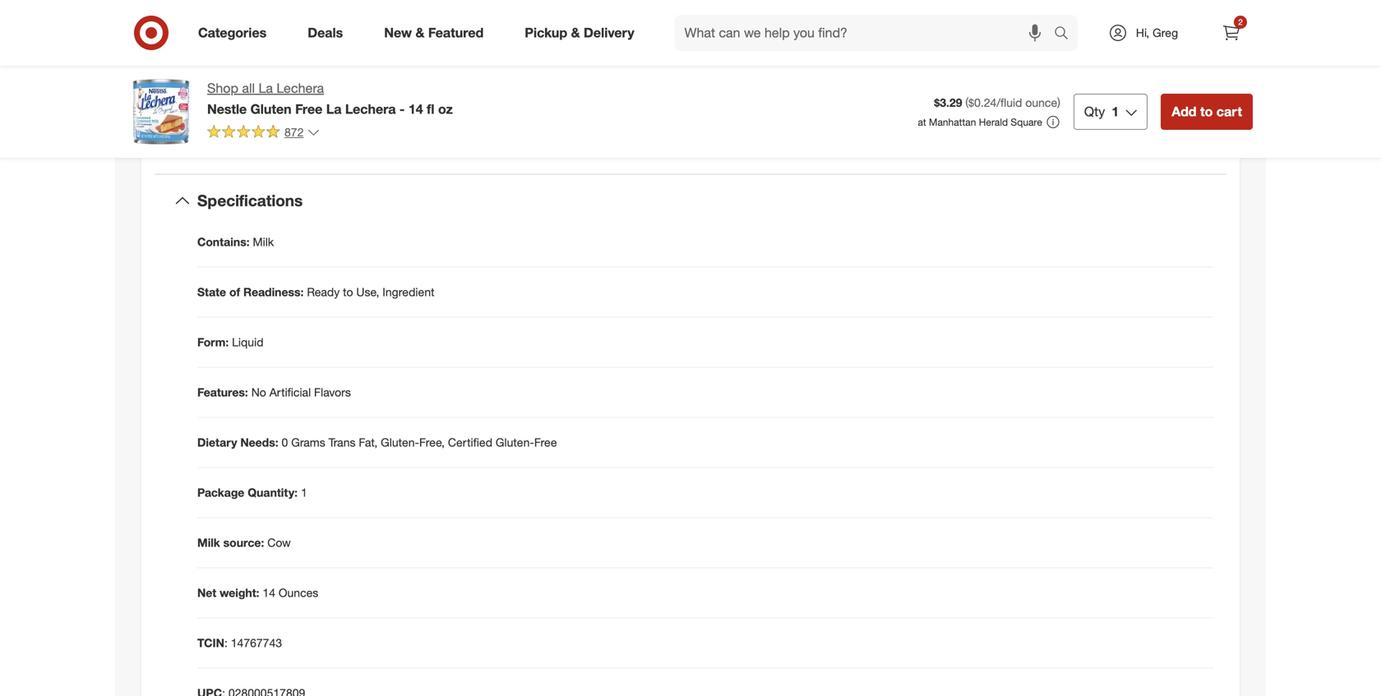 Task type: locate. For each thing, give the bounding box(es) containing it.
pickup & delivery link
[[511, 15, 655, 51]]

1 horizontal spatial all
[[242, 80, 255, 96]]

to
[[1200, 104, 1213, 120], [343, 285, 353, 299]]

milk source: cow
[[197, 536, 291, 550]]

all down nestle
[[219, 122, 229, 134]]

greg
[[1153, 25, 1178, 40]]

package quantity: 1
[[197, 485, 307, 500]]

0 horizontal spatial milk
[[197, 536, 220, 550]]

oz
[[438, 101, 453, 117]]

14 inside the shop all la lechera nestle gluten free la lechera - 14 fl oz
[[408, 101, 423, 117]]

-
[[399, 101, 405, 117]]

features:
[[197, 385, 248, 400]]

0 horizontal spatial &
[[416, 25, 425, 41]]

1 horizontal spatial 14
[[408, 101, 423, 117]]

features: no artificial flavors
[[197, 385, 351, 400]]

1 vertical spatial all
[[219, 122, 229, 134]]

la right the gluten
[[326, 101, 342, 117]]

no
[[251, 385, 266, 400]]

deals link
[[294, 15, 364, 51]]

all inside 'button'
[[219, 122, 229, 134]]

0 vertical spatial lechera
[[277, 80, 324, 96]]

readiness:
[[243, 285, 304, 299]]

0 horizontal spatial lechera
[[277, 80, 324, 96]]

& for pickup
[[571, 25, 580, 41]]

1 horizontal spatial 1
[[1112, 104, 1119, 120]]

1 right qty
[[1112, 104, 1119, 120]]

14
[[408, 101, 423, 117], [263, 586, 275, 600]]

qty 1
[[1084, 104, 1119, 120]]

0 horizontal spatial to
[[343, 285, 353, 299]]

package
[[197, 485, 244, 500]]

at manhattan herald square
[[918, 116, 1042, 128]]

1 vertical spatial 2
[[258, 76, 266, 92]]

1 & from the left
[[416, 25, 425, 41]]

lechera
[[277, 80, 324, 96], [345, 101, 396, 117]]

0 vertical spatial 1
[[1112, 104, 1119, 120]]

specifications
[[197, 191, 303, 210]]

0 vertical spatial la
[[259, 80, 273, 96]]

1 horizontal spatial to
[[1200, 104, 1213, 120]]

free
[[295, 101, 323, 117], [534, 435, 557, 450]]

trans
[[329, 435, 356, 450]]

0 horizontal spatial 14
[[263, 586, 275, 600]]

all for shop
[[242, 80, 255, 96]]

contains:
[[197, 235, 250, 249]]

gluten- right certified
[[496, 435, 534, 450]]

0 vertical spatial to
[[1200, 104, 1213, 120]]

1 horizontal spatial lechera
[[345, 101, 396, 117]]

& inside new & featured link
[[416, 25, 425, 41]]

lechera left -
[[345, 101, 396, 117]]

all
[[242, 80, 255, 96], [219, 122, 229, 134]]

1 vertical spatial lechera
[[345, 101, 396, 117]]

0 horizontal spatial all
[[219, 122, 229, 134]]

0 vertical spatial free
[[295, 101, 323, 117]]

& right pickup
[[571, 25, 580, 41]]

2 right the greg
[[1238, 17, 1243, 27]]

lechera right g
[[277, 80, 324, 96]]

14 right -
[[408, 101, 423, 117]]

(
[[966, 95, 969, 110]]

1 horizontal spatial milk
[[253, 235, 274, 249]]

free inside the shop all la lechera nestle gluten free la lechera - 14 fl oz
[[295, 101, 323, 117]]

pickup & delivery
[[525, 25, 634, 41]]

1 horizontal spatial gluten-
[[496, 435, 534, 450]]

& for new
[[416, 25, 425, 41]]

1 vertical spatial 14
[[263, 586, 275, 600]]

gluten- right fat,
[[381, 435, 419, 450]]

weight:
[[220, 586, 259, 600]]

14 left ounces
[[263, 586, 275, 600]]

source:
[[223, 536, 264, 550]]

0 horizontal spatial 1
[[301, 485, 307, 500]]

1
[[1112, 104, 1119, 120], [301, 485, 307, 500]]

1 horizontal spatial free
[[534, 435, 557, 450]]

& inside pickup & delivery link
[[571, 25, 580, 41]]

2 & from the left
[[571, 25, 580, 41]]

delivery
[[584, 25, 634, 41]]

2
[[1238, 17, 1243, 27], [258, 76, 266, 92]]

needs:
[[240, 435, 278, 450]]

0 vertical spatial 14
[[408, 101, 423, 117]]

milk
[[253, 235, 274, 249], [197, 536, 220, 550]]

1 horizontal spatial &
[[571, 25, 580, 41]]

add
[[1172, 104, 1197, 120]]

sugars
[[210, 17, 254, 33]]

free up 872
[[295, 101, 323, 117]]

free right certified
[[534, 435, 557, 450]]

to right add
[[1200, 104, 1213, 120]]

2 up the gluten
[[258, 76, 266, 92]]

milk right the 'contains:'
[[253, 235, 274, 249]]

& right new
[[416, 25, 425, 41]]

2 inside '2' link
[[1238, 17, 1243, 27]]

la
[[259, 80, 273, 96], [326, 101, 342, 117]]

0 vertical spatial 2
[[1238, 17, 1243, 27]]

&
[[416, 25, 425, 41], [571, 25, 580, 41]]

1 horizontal spatial 2
[[1238, 17, 1243, 27]]

ounce
[[1025, 95, 1057, 110]]

gluten-
[[381, 435, 419, 450], [496, 435, 534, 450]]

0 horizontal spatial gluten-
[[381, 435, 419, 450]]

info
[[278, 122, 294, 134]]

1 vertical spatial la
[[326, 101, 342, 117]]

featured
[[428, 25, 484, 41]]

to inside button
[[1200, 104, 1213, 120]]

search
[[1047, 26, 1086, 42]]

all left g
[[242, 80, 255, 96]]

1 vertical spatial 1
[[301, 485, 307, 500]]

1 vertical spatial milk
[[197, 536, 220, 550]]

form:
[[197, 335, 229, 349]]

0 horizontal spatial free
[[295, 101, 323, 117]]

of
[[229, 285, 240, 299]]

0
[[282, 435, 288, 450]]

to left "use,"
[[343, 285, 353, 299]]

0 vertical spatial all
[[242, 80, 255, 96]]

form: liquid
[[197, 335, 263, 349]]

1 right the quantity:
[[301, 485, 307, 500]]

cart
[[1217, 104, 1242, 120]]

milk left the 'source:'
[[197, 536, 220, 550]]

all inside the shop all la lechera nestle gluten free la lechera - 14 fl oz
[[242, 80, 255, 96]]

qty
[[1084, 104, 1105, 120]]

pickup
[[525, 25, 567, 41]]

la up the gluten
[[259, 80, 273, 96]]

ingredient
[[383, 285, 435, 299]]



Task type: describe. For each thing, give the bounding box(es) containing it.
0 vertical spatial milk
[[253, 235, 274, 249]]

nutritional
[[232, 122, 275, 134]]

all for show
[[219, 122, 229, 134]]

14767743
[[231, 636, 282, 650]]

1 horizontal spatial la
[[326, 101, 342, 117]]

image of nestle gluten free la lechera - 14 fl oz image
[[128, 79, 194, 145]]

tcin : 14767743
[[197, 636, 282, 650]]

grams
[[291, 435, 325, 450]]

$3.29
[[934, 95, 962, 110]]

sugars 22
[[210, 17, 272, 33]]

at
[[918, 116, 926, 128]]

0 horizontal spatial la
[[259, 80, 273, 96]]

show all nutritional info button
[[184, 115, 301, 141]]

herald
[[979, 116, 1008, 128]]

1 gluten- from the left
[[381, 435, 419, 450]]

cow
[[267, 536, 291, 550]]

22
[[258, 17, 272, 33]]

dietary
[[197, 435, 237, 450]]

872
[[284, 125, 304, 139]]

1 vertical spatial free
[[534, 435, 557, 450]]

square
[[1011, 116, 1042, 128]]

new
[[384, 25, 412, 41]]

tcin
[[197, 636, 224, 650]]

flavors
[[314, 385, 351, 400]]

What can we help you find? suggestions appear below search field
[[675, 15, 1058, 51]]

liquid
[[232, 335, 263, 349]]

0 horizontal spatial 2
[[258, 76, 266, 92]]

contains: milk
[[197, 235, 274, 249]]

)
[[1057, 95, 1060, 110]]

net
[[197, 586, 216, 600]]

hi,
[[1136, 25, 1149, 40]]

new & featured
[[384, 25, 484, 41]]

nestle
[[207, 101, 247, 117]]

shop
[[207, 80, 238, 96]]

artificial
[[269, 385, 311, 400]]

manhattan
[[929, 116, 976, 128]]

search button
[[1047, 15, 1086, 54]]

fat,
[[359, 435, 378, 450]]

fl
[[427, 101, 435, 117]]

use,
[[356, 285, 379, 299]]

ounces
[[279, 586, 318, 600]]

add to cart
[[1172, 104, 1242, 120]]

gluten
[[250, 101, 292, 117]]

$0.24
[[969, 95, 997, 110]]

state of readiness: ready to use, ingredient
[[197, 285, 435, 299]]

new & featured link
[[370, 15, 504, 51]]

872 link
[[207, 124, 320, 143]]

show all nutritional info
[[192, 122, 294, 134]]

protein
[[210, 76, 255, 92]]

2 link
[[1213, 15, 1250, 51]]

free,
[[419, 435, 445, 450]]

ready
[[307, 285, 340, 299]]

hi, greg
[[1136, 25, 1178, 40]]

add to cart button
[[1161, 94, 1253, 130]]

protein 2 g
[[210, 76, 273, 92]]

show
[[192, 122, 216, 134]]

net weight: 14 ounces
[[197, 586, 318, 600]]

quantity:
[[248, 485, 298, 500]]

certified
[[448, 435, 492, 450]]

categories link
[[184, 15, 287, 51]]

/fluid
[[997, 95, 1022, 110]]

$3.29 ( $0.24 /fluid ounce )
[[934, 95, 1060, 110]]

g
[[266, 76, 273, 92]]

categories
[[198, 25, 267, 41]]

specifications button
[[155, 175, 1227, 227]]

2 gluten- from the left
[[496, 435, 534, 450]]

state
[[197, 285, 226, 299]]

:
[[224, 636, 228, 650]]

dietary needs: 0 grams trans fat, gluten-free, certified gluten-free
[[197, 435, 557, 450]]

1 vertical spatial to
[[343, 285, 353, 299]]

deals
[[308, 25, 343, 41]]

shop all la lechera nestle gluten free la lechera - 14 fl oz
[[207, 80, 453, 117]]



Task type: vqa. For each thing, say whether or not it's contained in the screenshot.


